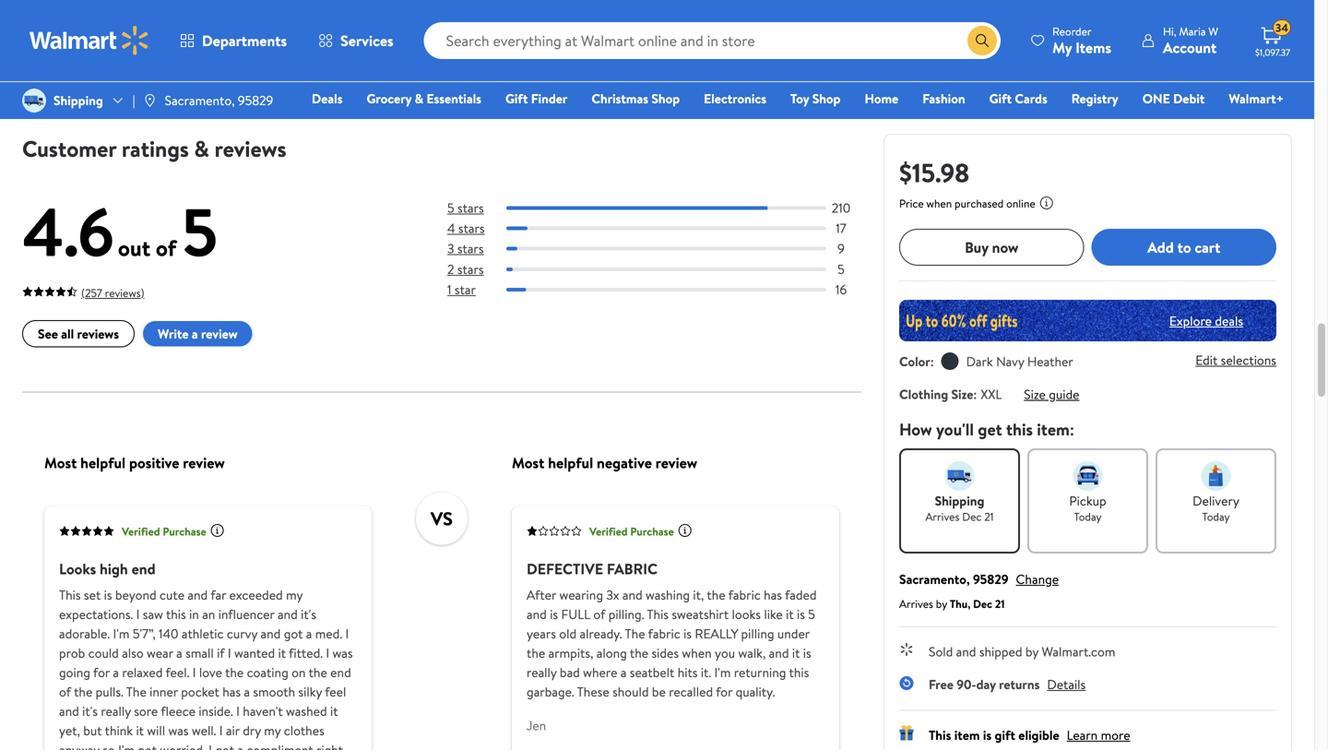 Task type: vqa. For each thing, say whether or not it's contained in the screenshot.
Cards
yes



Task type: describe. For each thing, give the bounding box(es) containing it.
feel
[[325, 683, 346, 701]]

2 honeydew women's classic jersey knit hoodie for endless styling options from the left
[[446, 0, 622, 59]]

the right love
[[225, 664, 244, 682]]

departments button
[[164, 18, 303, 63]]

for left departments
[[149, 18, 168, 38]]

learn more button
[[1067, 726, 1131, 744]]

1 horizontal spatial was
[[333, 644, 353, 662]]

terry
[[739, 38, 772, 59]]

and down exceeded
[[278, 606, 298, 624]]

buy
[[965, 237, 989, 257]]

details button
[[1048, 676, 1086, 694]]

verified for high
[[122, 524, 160, 539]]

shipping for shipping
[[54, 91, 103, 109]]

buy now
[[965, 237, 1019, 257]]

has inside looks high end this set is beyond cute and far exceeded my expectations. i saw this in an influencer and it's adorable. i'm 5'7", 140 athletic curvy and got a med. i prob could also wear a small if i wanted it fitted. i was going for a relaxed feel.  i love the coating on the end of the pulls. the inner pocket has a smooth silky feel and it's really sore fleece inside.  i haven't washed it yet, but think it will was well. i air dry my clothes anyway so i'm not worried.  i got a complime
[[223, 683, 241, 701]]

progress bar for 17
[[507, 227, 827, 230]]

jersey for first product group
[[26, 18, 67, 38]]

delivery
[[1193, 492, 1240, 510]]

where
[[583, 664, 618, 682]]

delivery today
[[1193, 492, 1240, 525]]

women's inside women's alysun lite spring sweatsuit jogger hoodie set
[[236, 0, 293, 18]]

get
[[979, 418, 1003, 441]]

hits
[[678, 664, 698, 682]]

dec inside shipping arrives dec 21
[[963, 509, 982, 525]]

sacramento, 95829
[[165, 91, 273, 109]]

verified purchase for defective fabric
[[590, 524, 674, 539]]

under
[[778, 625, 810, 643]]

basic
[[656, 38, 689, 59]]

arrives inside shipping arrives dec 21
[[926, 509, 960, 525]]

set
[[84, 586, 101, 604]]

shipping for third product group
[[479, 73, 518, 89]]

if
[[217, 644, 225, 662]]

hi,
[[1164, 24, 1177, 39]]

edit
[[1196, 351, 1219, 369]]

reorder
[[1053, 24, 1092, 39]]

fitted.
[[289, 644, 323, 662]]

it down under
[[793, 644, 801, 662]]

not
[[138, 741, 157, 750]]

intent image for delivery image
[[1202, 461, 1232, 491]]

be
[[652, 683, 666, 701]]

see
[[38, 325, 58, 343]]

day left returns at the bottom of the page
[[977, 676, 997, 694]]

women's alysun lite spring sweatsuit jogger hoodie set
[[236, 0, 419, 38]]

the down years at left bottom
[[527, 644, 546, 662]]

2 knit from the left
[[490, 18, 516, 38]]

hoodie up |
[[99, 18, 146, 38]]

for inside defective fabric after wearing 3x and washing it, the fabric has faded and is full of pilling. this sweatshirt looks like it is 5 years old already. the fabric is really pilling under the armpits, along the sides when you walk, and it is really bad where a seatbelt hits it. i'm returning this garbage. these should be recalled for quality.
[[716, 683, 733, 701]]

sacramento, for sacramento, 95829
[[165, 91, 235, 109]]

w
[[1209, 24, 1219, 39]]

(257 reviews) link
[[22, 281, 144, 302]]

5 right 'out'
[[182, 185, 218, 278]]

the inside defective fabric after wearing 3x and washing it, the fabric has faded and is full of pilling. this sweatshirt looks like it is 5 years old already. the fabric is really pilling under the armpits, along the sides when you walk, and it is really bad where a seatbelt hits it. i'm returning this garbage. these should be recalled for quality.
[[625, 625, 646, 643]]

is down under
[[804, 644, 812, 662]]

add to cart
[[1148, 237, 1221, 257]]

fabric
[[607, 559, 658, 579]]

change button
[[1017, 570, 1060, 588]]

1 horizontal spatial end
[[331, 664, 351, 682]]

0 horizontal spatial my
[[264, 722, 281, 740]]

hoodie inside women's alysun lite spring sweatsuit jogger hoodie set
[[348, 18, 394, 38]]

the up seatbelt
[[630, 644, 649, 662]]

it left will
[[136, 722, 144, 740]]

of inside 4.6 out of 5
[[156, 233, 176, 263]]

the right it,
[[707, 586, 726, 604]]

returns
[[1000, 676, 1040, 694]]

legal information image
[[1040, 196, 1055, 210]]

for up gift finder link
[[569, 18, 588, 38]]

stars for 2 stars
[[458, 260, 484, 278]]

0 vertical spatial fabric
[[729, 586, 761, 604]]

this inside looks high end this set is beyond cute and far exceeded my expectations. i saw this in an influencer and it's adorable. i'm 5'7", 140 athletic curvy and got a med. i prob could also wear a small if i wanted it fitted. i was going for a relaxed feel.  i love the coating on the end of the pulls. the inner pocket has a smooth silky feel and it's really sore fleece inside.  i haven't washed it yet, but think it will was well. i air dry my clothes anyway so i'm not worried.  i got a complime
[[166, 606, 186, 624]]

0 vertical spatial when
[[927, 196, 953, 211]]

90-
[[957, 676, 977, 694]]

jersey for third product group
[[446, 18, 487, 38]]

the down going at the left of the page
[[74, 683, 93, 701]]

these
[[577, 683, 610, 701]]

today for delivery
[[1203, 509, 1231, 525]]

0 vertical spatial it's
[[301, 606, 317, 624]]

 image for sacramento, 95829
[[143, 93, 157, 108]]

i left air
[[219, 722, 223, 740]]

size guide button
[[1025, 385, 1080, 403]]

review inside write a review link
[[201, 325, 238, 343]]

4 stars
[[448, 219, 485, 237]]

is left gift
[[984, 726, 992, 744]]

3+
[[659, 73, 672, 89]]

feel.
[[166, 664, 190, 682]]

size guide
[[1025, 385, 1080, 403]]

product group containing ma croix women's premium lightweight comfortable basic french terry zip up hoodie outwear
[[656, 0, 840, 102]]

this inside looks high end this set is beyond cute and far exceeded my expectations. i saw this in an influencer and it's adorable. i'm 5'7", 140 athletic curvy and got a med. i prob could also wear a small if i wanted it fitted. i was going for a relaxed feel.  i love the coating on the end of the pulls. the inner pocket has a smooth silky feel and it's really sore fleece inside.  i haven't washed it yet, but think it will was well. i air dry my clothes anyway so i'm not worried.  i got a complime
[[59, 586, 81, 604]]

set
[[398, 18, 419, 38]]

is left full
[[550, 606, 558, 624]]

write
[[158, 325, 189, 343]]

i left love
[[193, 664, 196, 682]]

and right the sold
[[957, 643, 977, 661]]

options for third product group
[[544, 38, 595, 59]]

34
[[1276, 20, 1289, 36]]

shipping for first product group
[[59, 73, 98, 89]]

0 vertical spatial reviews
[[215, 133, 287, 164]]

color :
[[900, 353, 935, 371]]

today for pickup
[[1075, 509, 1102, 525]]

of inside defective fabric after wearing 3x and washing it, the fabric has faded and is full of pilling. this sweatshirt looks like it is 5 years old already. the fabric is really pilling under the armpits, along the sides when you walk, and it is really bad where a seatbelt hits it. i'm returning this garbage. these should be recalled for quality.
[[594, 606, 606, 624]]

in
[[189, 606, 199, 624]]

2 size from the left
[[1025, 385, 1046, 403]]

17
[[836, 219, 847, 237]]

add
[[1148, 237, 1175, 257]]

services
[[341, 30, 394, 51]]

sacramento, for sacramento, 95829 change arrives by thu, dec 21
[[900, 570, 971, 588]]

registry
[[1072, 90, 1119, 108]]

eligible
[[1019, 726, 1060, 744]]

and up yet,
[[59, 703, 79, 721]]

210
[[832, 199, 851, 217]]

$15.98
[[900, 155, 970, 191]]

options for first product group
[[124, 38, 175, 59]]

see all reviews link
[[22, 320, 135, 347]]

the right on
[[309, 664, 327, 682]]

1 2- from the left
[[30, 73, 40, 89]]

1 star
[[448, 280, 476, 298]]

negative
[[597, 453, 652, 473]]

hoodie inside ma croix women's premium lightweight comfortable basic french terry zip up hoodie outwear 3+ day shipping
[[656, 59, 702, 79]]

well.
[[192, 722, 216, 740]]

on
[[292, 664, 306, 682]]

looks
[[732, 606, 761, 624]]

most helpful negative review
[[512, 453, 698, 473]]

this item is gift eligible learn more
[[929, 726, 1131, 744]]

2 styling from the left
[[497, 38, 541, 59]]

is down "faded"
[[797, 606, 806, 624]]

day down walmart image
[[40, 73, 56, 89]]

verified purchase for looks high end
[[122, 524, 206, 539]]

essentials
[[427, 90, 482, 108]]

for inside looks high end this set is beyond cute and far exceeded my expectations. i saw this in an influencer and it's adorable. i'm 5'7", 140 athletic curvy and got a med. i prob could also wear a small if i wanted it fitted. i was going for a relaxed feel.  i love the coating on the end of the pulls. the inner pocket has a smooth silky feel and it's really sore fleece inside.  i haven't washed it yet, but think it will was well. i air dry my clothes anyway so i'm not worried.  i got a complime
[[93, 664, 110, 682]]

and up wanted
[[261, 625, 281, 643]]

price when purchased online
[[900, 196, 1036, 211]]

3 women's from the left
[[518, 0, 575, 18]]

you'll
[[937, 418, 975, 441]]

16
[[836, 280, 847, 298]]

is down sweatshirt
[[684, 625, 692, 643]]

and up years at left bottom
[[527, 606, 547, 624]]

sold and shipped by walmart.com
[[929, 643, 1116, 661]]

0 horizontal spatial got
[[215, 741, 234, 750]]

21 inside shipping arrives dec 21
[[985, 509, 994, 525]]

write a review
[[158, 325, 238, 343]]

a up the haven't
[[244, 683, 250, 701]]

progress bar for 16
[[507, 288, 827, 292]]

1 horizontal spatial by
[[1026, 643, 1039, 661]]

by inside sacramento, 95829 change arrives by thu, dec 21
[[937, 596, 948, 612]]

jogger
[[300, 18, 344, 38]]

details
[[1048, 676, 1086, 694]]

0 horizontal spatial was
[[168, 722, 189, 740]]

home
[[865, 90, 899, 108]]

debit
[[1174, 90, 1206, 108]]

gift for gift cards
[[990, 90, 1012, 108]]

french
[[692, 38, 736, 59]]

purchased
[[955, 196, 1004, 211]]

Walmart Site-Wide search field
[[424, 22, 1001, 59]]

verified for fabric
[[590, 524, 628, 539]]

a down air
[[238, 741, 244, 750]]

finder
[[531, 90, 568, 108]]

influencer
[[218, 606, 275, 624]]

4.6
[[22, 185, 114, 278]]

explore deals link
[[1163, 304, 1251, 337]]

customer
[[22, 133, 116, 164]]

it right like on the bottom of page
[[786, 606, 794, 624]]

really inside defective fabric after wearing 3x and washing it, the fabric has faded and is full of pilling. this sweatshirt looks like it is 5 years old already. the fabric is really pilling under the armpits, along the sides when you walk, and it is really bad where a seatbelt hits it. i'm returning this garbage. these should be recalled for quality.
[[527, 664, 557, 682]]

along
[[597, 644, 627, 662]]

and right 3x
[[623, 586, 643, 604]]

one
[[1143, 90, 1171, 108]]

3 stars
[[448, 240, 484, 258]]

already.
[[580, 625, 623, 643]]

christmas shop link
[[584, 89, 689, 108]]

 image for shipping
[[22, 89, 46, 113]]

search icon image
[[976, 33, 990, 48]]

shop for christmas shop
[[652, 90, 680, 108]]

2 vertical spatial i'm
[[118, 741, 135, 750]]

progress bar for 210
[[507, 206, 827, 210]]

a right wear
[[176, 644, 183, 662]]

electronics link
[[696, 89, 775, 108]]

1 women's from the left
[[98, 0, 155, 18]]

free
[[929, 676, 954, 694]]

of inside looks high end this set is beyond cute and far exceeded my expectations. i saw this in an influencer and it's adorable. i'm 5'7", 140 athletic curvy and got a med. i prob could also wear a small if i wanted it fitted. i was going for a relaxed feel.  i love the coating on the end of the pulls. the inner pocket has a smooth silky feel and it's really sore fleece inside.  i haven't washed it yet, but think it will was well. i air dry my clothes anyway so i'm not worried.  i got a complime
[[59, 683, 71, 701]]

expectations.
[[59, 606, 133, 624]]

i down well.
[[209, 741, 212, 750]]

i right if
[[228, 644, 231, 662]]

wearing
[[560, 586, 604, 604]]

95829 for sacramento, 95829 change arrives by thu, dec 21
[[974, 570, 1009, 588]]

saw
[[143, 606, 163, 624]]

really
[[695, 625, 738, 643]]

edit selections
[[1196, 351, 1277, 369]]

shipping for shipping arrives dec 21
[[935, 492, 985, 510]]



Task type: locate. For each thing, give the bounding box(es) containing it.
2 honeydew from the left
[[446, 0, 514, 18]]

1 vertical spatial the
[[126, 683, 147, 701]]

Search search field
[[424, 22, 1001, 59]]

and up in
[[188, 586, 208, 604]]

deals
[[312, 90, 343, 108]]

gift for gift finder
[[506, 90, 528, 108]]

ma croix women's premium lightweight comfortable basic french terry zip up hoodie outwear 3+ day shipping
[[656, 0, 835, 89]]

1 horizontal spatial 2-day shipping
[[449, 73, 518, 89]]

pickup today
[[1070, 492, 1107, 525]]

0 horizontal spatial end
[[132, 559, 156, 579]]

0 horizontal spatial gift
[[506, 90, 528, 108]]

of right 'out'
[[156, 233, 176, 263]]

0 vertical spatial by
[[937, 596, 948, 612]]

3 progress bar from the top
[[507, 247, 827, 251]]

2- up essentials
[[449, 73, 459, 89]]

worried.
[[160, 741, 206, 750]]

love
[[199, 664, 222, 682]]

1 vertical spatial when
[[682, 644, 712, 662]]

bad
[[560, 664, 580, 682]]

1 verified from the left
[[122, 524, 160, 539]]

navy
[[997, 353, 1025, 371]]

0 horizontal spatial honeydew women's classic jersey knit hoodie for endless styling options
[[26, 0, 202, 59]]

today inside delivery today
[[1203, 509, 1231, 525]]

it left fitted.
[[278, 644, 286, 662]]

verified purchase up fabric
[[590, 524, 674, 539]]

verified purchase information image
[[210, 523, 225, 538]]

1 horizontal spatial &
[[415, 90, 424, 108]]

95829 for sacramento, 95829
[[238, 91, 273, 109]]

0 vertical spatial shipping
[[54, 91, 103, 109]]

0 horizontal spatial  image
[[22, 89, 46, 113]]

a right write
[[192, 325, 198, 343]]

gifting made easy image
[[900, 726, 915, 741]]

a up should
[[621, 664, 627, 682]]

& right grocery
[[415, 90, 424, 108]]

women's inside ma croix women's premium lightweight comfortable basic french terry zip up hoodie outwear 3+ day shipping
[[717, 0, 774, 18]]

0 horizontal spatial shipping
[[54, 91, 103, 109]]

shipping inside ma croix women's premium lightweight comfortable basic french terry zip up hoodie outwear 3+ day shipping
[[694, 73, 733, 89]]

0 horizontal spatial this
[[59, 586, 81, 604]]

i'm right it.
[[715, 664, 731, 682]]

2 product group from the left
[[236, 0, 420, 102]]

1 vertical spatial of
[[594, 606, 606, 624]]

0 vertical spatial got
[[284, 625, 303, 643]]

1 horizontal spatial reviews
[[215, 133, 287, 164]]

1 knit from the left
[[70, 18, 96, 38]]

2 women's from the left
[[236, 0, 293, 18]]

0 vertical spatial has
[[764, 586, 783, 604]]

women's up finder
[[518, 0, 575, 18]]

1 horizontal spatial fabric
[[729, 586, 761, 604]]

1 vertical spatial 95829
[[974, 570, 1009, 588]]

1 helpful from the left
[[80, 453, 126, 473]]

progress bar for 9
[[507, 247, 827, 251]]

5 up 4
[[448, 199, 455, 217]]

is inside looks high end this set is beyond cute and far exceeded my expectations. i saw this in an influencer and it's adorable. i'm 5'7", 140 athletic curvy and got a med. i prob could also wear a small if i wanted it fitted. i was going for a relaxed feel.  i love the coating on the end of the pulls. the inner pocket has a smooth silky feel and it's really sore fleece inside.  i haven't washed it yet, but think it will was well. i air dry my clothes anyway so i'm not worried.  i got a complime
[[104, 586, 112, 604]]

up to sixty percent off deals. shop now. image
[[900, 300, 1277, 341]]

all
[[61, 325, 74, 343]]

1 most from the left
[[44, 453, 77, 473]]

2 verified from the left
[[590, 524, 628, 539]]

0 horizontal spatial shipping
[[59, 73, 98, 89]]

1 honeydew from the left
[[26, 0, 94, 18]]

2 progress bar from the top
[[507, 227, 827, 230]]

deals
[[1216, 312, 1244, 330]]

intent image for shipping image
[[946, 461, 975, 491]]

1 horizontal spatial the
[[625, 625, 646, 643]]

it down feel at the left of page
[[330, 703, 338, 721]]

a up pulls.
[[113, 664, 119, 682]]

0 horizontal spatial sacramento,
[[165, 91, 235, 109]]

1 horizontal spatial size
[[1025, 385, 1046, 403]]

1 horizontal spatial shipping
[[935, 492, 985, 510]]

i'm
[[113, 625, 130, 643], [715, 664, 731, 682], [118, 741, 135, 750]]

1 vertical spatial my
[[264, 722, 281, 740]]

1 horizontal spatial honeydew
[[446, 0, 514, 18]]

1 classic from the left
[[159, 0, 202, 18]]

1 honeydew women's classic jersey knit hoodie for endless styling options from the left
[[26, 0, 202, 59]]

this inside defective fabric after wearing 3x and washing it, the fabric has faded and is full of pilling. this sweatshirt looks like it is 5 years old already. the fabric is really pilling under the armpits, along the sides when you walk, and it is really bad where a seatbelt hits it. i'm returning this garbage. these should be recalled for quality.
[[647, 606, 669, 624]]

one debit
[[1143, 90, 1206, 108]]

4 women's from the left
[[717, 0, 774, 18]]

1 horizontal spatial knit
[[490, 18, 516, 38]]

0 horizontal spatial honeydew
[[26, 0, 94, 18]]

0 horizontal spatial jersey
[[26, 18, 67, 38]]

0 horizontal spatial of
[[59, 683, 71, 701]]

was down med.
[[333, 644, 353, 662]]

arrives
[[926, 509, 960, 525], [900, 596, 934, 612]]

an
[[202, 606, 215, 624]]

0 horizontal spatial knit
[[70, 18, 96, 38]]

verified up fabric
[[590, 524, 628, 539]]

2 2-day shipping from the left
[[449, 73, 518, 89]]

1 horizontal spatial honeydew women's classic jersey knit hoodie for endless styling options
[[446, 0, 622, 59]]

of down going at the left of the page
[[59, 683, 71, 701]]

1 horizontal spatial verified
[[590, 524, 628, 539]]

quality.
[[736, 683, 776, 701]]

0 horizontal spatial today
[[1075, 509, 1102, 525]]

purchase for defective fabric
[[631, 524, 674, 539]]

shipping inside shipping arrives dec 21
[[935, 492, 985, 510]]

walmart+
[[1230, 90, 1285, 108]]

5 stars
[[448, 199, 484, 217]]

2 horizontal spatial shipping
[[694, 73, 733, 89]]

1 jersey from the left
[[26, 18, 67, 38]]

0 horizontal spatial verified
[[122, 524, 160, 539]]

2 vertical spatial of
[[59, 683, 71, 701]]

stars for 3 stars
[[458, 240, 484, 258]]

& right ratings
[[194, 133, 209, 164]]

sacramento,
[[165, 91, 235, 109], [900, 570, 971, 588]]

cute
[[160, 586, 185, 604]]

curvy
[[227, 625, 258, 643]]

1 vertical spatial really
[[101, 703, 131, 721]]

star
[[455, 280, 476, 298]]

0 horizontal spatial options
[[124, 38, 175, 59]]

shipping down the intent image for shipping at bottom right
[[935, 492, 985, 510]]

shipping down walmart image
[[59, 73, 98, 89]]

honeydew women's classic jersey knit hoodie for endless styling options up |
[[26, 0, 202, 59]]

0 vertical spatial of
[[156, 233, 176, 263]]

i right med.
[[346, 625, 349, 643]]

toy
[[791, 90, 810, 108]]

1 vertical spatial end
[[331, 664, 351, 682]]

21 inside sacramento, 95829 change arrives by thu, dec 21
[[996, 596, 1005, 612]]

verified purchase information image
[[678, 523, 693, 538]]

2 horizontal spatial this
[[1007, 418, 1034, 441]]

0 vertical spatial 21
[[985, 509, 994, 525]]

0 horizontal spatial verified purchase
[[122, 524, 206, 539]]

1 vertical spatial &
[[194, 133, 209, 164]]

gift
[[995, 726, 1016, 744]]

|
[[133, 91, 135, 109]]

verified purchase
[[122, 524, 206, 539], [590, 524, 674, 539]]

1 horizontal spatial purchase
[[631, 524, 674, 539]]

1 vertical spatial fabric
[[649, 625, 681, 643]]

1 horizontal spatial shipping
[[479, 73, 518, 89]]

defective
[[527, 559, 604, 579]]

women's up 'terry' at the right top of the page
[[717, 0, 774, 18]]

add to cart button
[[1092, 229, 1277, 266]]

1 2-day shipping from the left
[[30, 73, 98, 89]]

fashion
[[923, 90, 966, 108]]

hoodie
[[99, 18, 146, 38], [348, 18, 394, 38], [519, 18, 566, 38], [656, 59, 702, 79]]

 image
[[22, 89, 46, 113], [143, 93, 157, 108]]

arrives left the thu,
[[900, 596, 934, 612]]

2 jersey from the left
[[446, 18, 487, 38]]

1 horizontal spatial 95829
[[974, 570, 1009, 588]]

shop for toy shop
[[813, 90, 841, 108]]

today down intent image for delivery
[[1203, 509, 1231, 525]]

far
[[211, 586, 226, 604]]

$1,097.37
[[1256, 46, 1291, 59]]

helpful for positive
[[80, 453, 126, 473]]

the inside looks high end this set is beyond cute and far exceeded my expectations. i saw this in an influencer and it's adorable. i'm 5'7", 140 athletic curvy and got a med. i prob could also wear a small if i wanted it fitted. i was going for a relaxed feel.  i love the coating on the end of the pulls. the inner pocket has a smooth silky feel and it's really sore fleece inside.  i haven't washed it yet, but think it will was well. i air dry my clothes anyway so i'm not worried.  i got a complime
[[126, 683, 147, 701]]

gift left cards
[[990, 90, 1012, 108]]

stars right "2"
[[458, 260, 484, 278]]

fabric
[[729, 586, 761, 604], [649, 625, 681, 643]]

purchase for looks high end
[[163, 524, 206, 539]]

1 horizontal spatial styling
[[497, 38, 541, 59]]

fabric up the looks
[[729, 586, 761, 604]]

ratings
[[122, 133, 189, 164]]

2 purchase from the left
[[631, 524, 674, 539]]

0 horizontal spatial the
[[126, 683, 147, 701]]

shipping up electronics
[[694, 73, 733, 89]]

2 most from the left
[[512, 453, 545, 473]]

day inside ma croix women's premium lightweight comfortable basic french terry zip up hoodie outwear 3+ day shipping
[[675, 73, 691, 89]]

walk,
[[739, 644, 766, 662]]

1 verified purchase from the left
[[122, 524, 206, 539]]

pilling.
[[609, 606, 645, 624]]

2- down walmart image
[[30, 73, 40, 89]]

21 up sacramento, 95829 change arrives by thu, dec 21
[[985, 509, 994, 525]]

2 shop from the left
[[813, 90, 841, 108]]

5'7",
[[133, 625, 156, 643]]

2 helpful from the left
[[548, 453, 594, 473]]

helpful for negative
[[548, 453, 594, 473]]

so
[[103, 741, 115, 750]]

like
[[764, 606, 783, 624]]

this left set
[[59, 586, 81, 604]]

more
[[1102, 726, 1131, 744]]

was up worried.
[[168, 722, 189, 740]]

croix
[[679, 0, 713, 18]]

faded
[[785, 586, 817, 604]]

0 vertical spatial my
[[286, 586, 303, 604]]

day right 3+ on the top of the page
[[675, 73, 691, 89]]

0 vertical spatial this
[[59, 586, 81, 604]]

athletic
[[182, 625, 224, 643]]

washed
[[286, 703, 327, 721]]

95829 inside sacramento, 95829 change arrives by thu, dec 21
[[974, 570, 1009, 588]]

stars right 4
[[459, 219, 485, 237]]

hoodie up gift finder link
[[519, 18, 566, 38]]

this inside defective fabric after wearing 3x and washing it, the fabric has faded and is full of pilling. this sweatshirt looks like it is 5 years old already. the fabric is really pilling under the armpits, along the sides when you walk, and it is really bad where a seatbelt hits it. i'm returning this garbage. these should be recalled for quality.
[[790, 664, 810, 682]]

gift
[[506, 90, 528, 108], [990, 90, 1012, 108]]

items
[[1076, 37, 1112, 58]]

pickup
[[1070, 492, 1107, 510]]

5 progress bar from the top
[[507, 288, 827, 292]]

size left guide
[[1025, 385, 1046, 403]]

1 product group from the left
[[26, 0, 210, 102]]

0 horizontal spatial :
[[931, 353, 935, 371]]

positive
[[129, 453, 179, 473]]

product group
[[26, 0, 210, 102], [236, 0, 420, 102], [446, 0, 630, 102], [656, 0, 840, 102]]

0 horizontal spatial it's
[[82, 703, 98, 721]]

3 shipping from the left
[[694, 73, 733, 89]]

options up |
[[124, 38, 175, 59]]

customer ratings & reviews
[[22, 133, 287, 164]]

fashion link
[[915, 89, 974, 108]]

after
[[527, 586, 557, 604]]

a inside write a review link
[[192, 325, 198, 343]]

of
[[156, 233, 176, 263], [594, 606, 606, 624], [59, 683, 71, 701]]

1 vertical spatial dec
[[974, 596, 993, 612]]

this right get
[[1007, 418, 1034, 441]]

5 down "faded"
[[809, 606, 816, 624]]

0 vertical spatial &
[[415, 90, 424, 108]]

1 horizontal spatial verified purchase
[[590, 524, 674, 539]]

premium
[[778, 0, 835, 18]]

clothes
[[284, 722, 325, 740]]

0 vertical spatial the
[[625, 625, 646, 643]]

when right price
[[927, 196, 953, 211]]

end up feel at the left of page
[[331, 664, 351, 682]]

1 styling from the left
[[77, 38, 121, 59]]

verified up high on the bottom of the page
[[122, 524, 160, 539]]

has up like on the bottom of page
[[764, 586, 783, 604]]

clothing
[[900, 385, 949, 403]]

1 size from the left
[[952, 385, 974, 403]]

shop right toy
[[813, 90, 841, 108]]

dec
[[963, 509, 982, 525], [974, 596, 993, 612]]

was
[[333, 644, 353, 662], [168, 722, 189, 740]]

21 right the thu,
[[996, 596, 1005, 612]]

1 horizontal spatial this
[[647, 606, 669, 624]]

most for most helpful positive review
[[44, 453, 77, 473]]

learn
[[1067, 726, 1098, 744]]

dec down the intent image for shipping at bottom right
[[963, 509, 982, 525]]

1 vertical spatial reviews
[[77, 325, 119, 343]]

honeydew women's classic jersey knit hoodie for endless styling options up gift finder link
[[446, 0, 622, 59]]

2 horizontal spatial this
[[929, 726, 952, 744]]

old
[[560, 625, 577, 643]]

hoodie left set
[[348, 18, 394, 38]]

gift left finder
[[506, 90, 528, 108]]

2-day shipping down walmart image
[[30, 73, 98, 89]]

a up fitted.
[[306, 625, 312, 643]]

2 shipping from the left
[[479, 73, 518, 89]]

0 horizontal spatial most
[[44, 453, 77, 473]]

women's
[[98, 0, 155, 18], [236, 0, 293, 18], [518, 0, 575, 18], [717, 0, 774, 18]]

size left xxl
[[952, 385, 974, 403]]

0 horizontal spatial has
[[223, 683, 241, 701]]

really up garbage.
[[527, 664, 557, 682]]

home link
[[857, 89, 907, 108]]

progress bar for 5
[[507, 267, 827, 271]]

for down could
[[93, 664, 110, 682]]

buy now button
[[900, 229, 1085, 266]]

1 shop from the left
[[652, 90, 680, 108]]

2 gift from the left
[[990, 90, 1012, 108]]

dec inside sacramento, 95829 change arrives by thu, dec 21
[[974, 596, 993, 612]]

0 vertical spatial :
[[931, 353, 935, 371]]

going
[[59, 664, 90, 682]]

and down under
[[769, 644, 790, 662]]

1 options from the left
[[124, 38, 175, 59]]

0 horizontal spatial really
[[101, 703, 131, 721]]

1 purchase from the left
[[163, 524, 206, 539]]

0 horizontal spatial this
[[166, 606, 186, 624]]

the
[[707, 586, 726, 604], [527, 644, 546, 662], [630, 644, 649, 662], [225, 664, 244, 682], [309, 664, 327, 682], [74, 683, 93, 701]]

0 horizontal spatial 95829
[[238, 91, 273, 109]]

how
[[900, 418, 933, 441]]

fabric up sides
[[649, 625, 681, 643]]

0 horizontal spatial by
[[937, 596, 948, 612]]

1 horizontal spatial :
[[974, 385, 978, 403]]

has up inside.
[[223, 683, 241, 701]]

5 inside defective fabric after wearing 3x and washing it, the fabric has faded and is full of pilling. this sweatshirt looks like it is 5 years old already. the fabric is really pilling under the armpits, along the sides when you walk, and it is really bad where a seatbelt hits it. i'm returning this garbage. these should be recalled for quality.
[[809, 606, 816, 624]]

this right 'returning'
[[790, 664, 810, 682]]

purchase
[[163, 524, 206, 539], [631, 524, 674, 539]]

review for most helpful positive review
[[183, 453, 225, 473]]

0 horizontal spatial classic
[[159, 0, 202, 18]]

a inside defective fabric after wearing 3x and washing it, the fabric has faded and is full of pilling. this sweatshirt looks like it is 5 years old already. the fabric is really pilling under the armpits, along the sides when you walk, and it is really bad where a seatbelt hits it. i'm returning this garbage. these should be recalled for quality.
[[621, 664, 627, 682]]

1 vertical spatial this
[[166, 606, 186, 624]]

sore
[[134, 703, 158, 721]]

shipping up gift finder
[[479, 73, 518, 89]]

1 vertical spatial this
[[647, 606, 669, 624]]

purchase left verified purchase information icon
[[163, 524, 206, 539]]

stars for 4 stars
[[459, 219, 485, 237]]

cards
[[1016, 90, 1048, 108]]

3 product group from the left
[[446, 0, 630, 102]]

0 vertical spatial this
[[1007, 418, 1034, 441]]

options up finder
[[544, 38, 595, 59]]

my
[[286, 586, 303, 604], [264, 722, 281, 740]]

i'm inside defective fabric after wearing 3x and washing it, the fabric has faded and is full of pilling. this sweatshirt looks like it is 5 years old already. the fabric is really pilling under the armpits, along the sides when you walk, and it is really bad where a seatbelt hits it. i'm returning this garbage. these should be recalled for quality.
[[715, 664, 731, 682]]

review right write
[[201, 325, 238, 343]]

progress bar
[[507, 206, 827, 210], [507, 227, 827, 230], [507, 247, 827, 251], [507, 267, 827, 271], [507, 288, 827, 292]]

4 progress bar from the top
[[507, 267, 827, 271]]

1 horizontal spatial shop
[[813, 90, 841, 108]]

9
[[838, 240, 845, 258]]

2 2- from the left
[[449, 73, 459, 89]]

2 horizontal spatial of
[[594, 606, 606, 624]]

alysun
[[297, 0, 339, 18]]

0 horizontal spatial size
[[952, 385, 974, 403]]

most for most helpful negative review
[[512, 453, 545, 473]]

1 vertical spatial shipping
[[935, 492, 985, 510]]

gift cards link
[[982, 89, 1056, 108]]

sacramento, inside sacramento, 95829 change arrives by thu, dec 21
[[900, 570, 971, 588]]

electronics
[[704, 90, 767, 108]]

i down med.
[[326, 644, 330, 662]]

0 vertical spatial i'm
[[113, 625, 130, 643]]

review right positive
[[183, 453, 225, 473]]

verified purchase left verified purchase information icon
[[122, 524, 206, 539]]

1 horizontal spatial it's
[[301, 606, 317, 624]]

2 today from the left
[[1203, 509, 1231, 525]]

has inside defective fabric after wearing 3x and washing it, the fabric has faded and is full of pilling. this sweatshirt looks like it is 5 years old already. the fabric is really pilling under the armpits, along the sides when you walk, and it is really bad where a seatbelt hits it. i'm returning this garbage. these should be recalled for quality.
[[764, 586, 783, 604]]

my right dry
[[264, 722, 281, 740]]

review for most helpful negative review
[[656, 453, 698, 473]]

free 90-day returns details
[[929, 676, 1086, 694]]

purchase left verified purchase information image
[[631, 524, 674, 539]]

deals link
[[304, 89, 351, 108]]

intent image for pickup image
[[1074, 461, 1103, 491]]

4 product group from the left
[[656, 0, 840, 102]]

1 shipping from the left
[[59, 73, 98, 89]]

full
[[562, 606, 591, 624]]

2 verified purchase from the left
[[590, 524, 674, 539]]

(257
[[81, 285, 102, 301]]

2 endless from the left
[[446, 38, 493, 59]]

today down intent image for pickup
[[1075, 509, 1102, 525]]

reviews right 'all'
[[77, 325, 119, 343]]

returning
[[734, 664, 787, 682]]

by right shipped
[[1026, 643, 1039, 661]]

1 horizontal spatial classic
[[578, 0, 622, 18]]

1 vertical spatial 21
[[996, 596, 1005, 612]]

christmas
[[592, 90, 649, 108]]

day up essentials
[[459, 73, 476, 89]]

honeydew right set
[[446, 0, 514, 18]]

1 vertical spatial has
[[223, 683, 241, 701]]

stars for 5 stars
[[458, 199, 484, 217]]

women's up departments
[[236, 0, 293, 18]]

1 horizontal spatial  image
[[143, 93, 157, 108]]

1 vertical spatial by
[[1026, 643, 1039, 661]]

the down the relaxed
[[126, 683, 147, 701]]

reviews down sacramento, 95829
[[215, 133, 287, 164]]

1 horizontal spatial 2-
[[449, 73, 459, 89]]

0 horizontal spatial &
[[194, 133, 209, 164]]

looks high end this set is beyond cute and far exceeded my expectations. i saw this in an influencer and it's adorable. i'm 5'7", 140 athletic curvy and got a med. i prob could also wear a small if i wanted it fitted. i was going for a relaxed feel.  i love the coating on the end of the pulls. the inner pocket has a smooth silky feel and it's really sore fleece inside.  i haven't washed it yet, but think it will was well. i air dry my clothes anyway so i'm not worried.  i got a complime
[[59, 559, 353, 750]]

2 classic from the left
[[578, 0, 622, 18]]

product group containing women's alysun lite spring sweatsuit jogger hoodie set
[[236, 0, 420, 102]]

up
[[798, 38, 817, 59]]

1 horizontal spatial sacramento,
[[900, 570, 971, 588]]

i up air
[[236, 703, 240, 721]]

when up it.
[[682, 644, 712, 662]]

recalled
[[669, 683, 714, 701]]

0 vertical spatial dec
[[963, 509, 982, 525]]

when inside defective fabric after wearing 3x and washing it, the fabric has faded and is full of pilling. this sweatshirt looks like it is 5 years old already. the fabric is really pilling under the armpits, along the sides when you walk, and it is really bad where a seatbelt hits it. i'm returning this garbage. these should be recalled for quality.
[[682, 644, 712, 662]]

1 endless from the left
[[26, 38, 74, 59]]

1 vertical spatial :
[[974, 385, 978, 403]]

1 horizontal spatial most
[[512, 453, 545, 473]]

today inside pickup today
[[1075, 509, 1102, 525]]

2 options from the left
[[544, 38, 595, 59]]

end up beyond
[[132, 559, 156, 579]]

0 horizontal spatial fabric
[[649, 625, 681, 643]]

1 gift from the left
[[506, 90, 528, 108]]

i left saw
[[136, 606, 140, 624]]

1 horizontal spatial gift
[[990, 90, 1012, 108]]

really inside looks high end this set is beyond cute and far exceeded my expectations. i saw this in an influencer and it's adorable. i'm 5'7", 140 athletic curvy and got a med. i prob could also wear a small if i wanted it fitted. i was going for a relaxed feel.  i love the coating on the end of the pulls. the inner pocket has a smooth silky feel and it's really sore fleece inside.  i haven't washed it yet, but think it will was well. i air dry my clothes anyway so i'm not worried.  i got a complime
[[101, 703, 131, 721]]

shop down 3+ on the top of the page
[[652, 90, 680, 108]]

5 down 9
[[838, 260, 845, 278]]

1 progress bar from the top
[[507, 206, 827, 210]]

arrives inside sacramento, 95829 change arrives by thu, dec 21
[[900, 596, 934, 612]]

when
[[927, 196, 953, 211], [682, 644, 712, 662]]

shop inside 'link'
[[813, 90, 841, 108]]

really up the think
[[101, 703, 131, 721]]

0 horizontal spatial helpful
[[80, 453, 126, 473]]

1 today from the left
[[1075, 509, 1102, 525]]

0 horizontal spatial shop
[[652, 90, 680, 108]]

helpful left negative at the left of page
[[548, 453, 594, 473]]

walmart image
[[30, 26, 150, 55]]

0 horizontal spatial reviews
[[77, 325, 119, 343]]

review
[[201, 325, 238, 343], [183, 453, 225, 473], [656, 453, 698, 473]]



